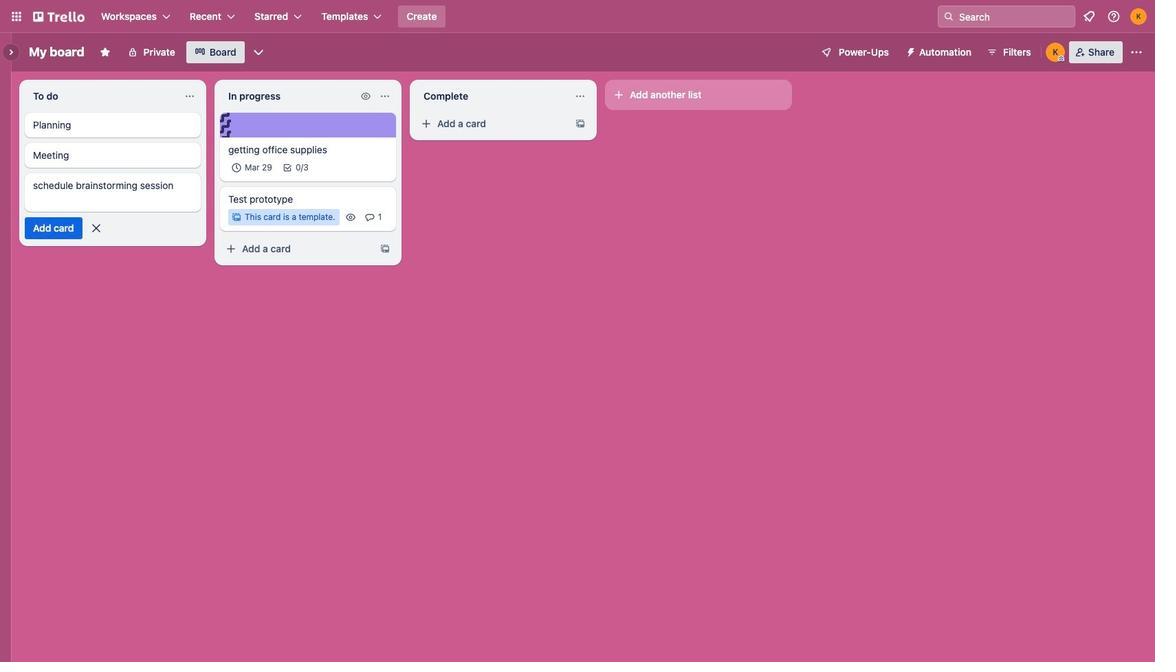 Task type: describe. For each thing, give the bounding box(es) containing it.
search image
[[944, 11, 955, 22]]

star or unstar board image
[[100, 47, 111, 58]]

cancel image
[[89, 221, 103, 235]]

0 horizontal spatial create from template… image
[[380, 243, 391, 255]]

Search field
[[955, 6, 1075, 27]]

Enter a title for this card… text field
[[25, 173, 201, 212]]

customize views image
[[252, 45, 265, 59]]

show menu image
[[1130, 45, 1144, 59]]

kendallparks02 (kendallparks02) image
[[1046, 43, 1065, 62]]

sm image
[[900, 41, 920, 61]]

Board name text field
[[22, 41, 91, 63]]

1 horizontal spatial create from template… image
[[575, 118, 586, 129]]



Task type: locate. For each thing, give the bounding box(es) containing it.
create from template… image
[[575, 118, 586, 129], [380, 243, 391, 255]]

None checkbox
[[228, 160, 276, 176]]

None text field
[[415, 85, 570, 107]]

this member is an admin of this board. image
[[1058, 56, 1065, 62]]

open information menu image
[[1107, 10, 1121, 23]]

back to home image
[[33, 6, 85, 28]]

primary element
[[0, 0, 1156, 33]]

0 vertical spatial create from template… image
[[575, 118, 586, 129]]

0 notifications image
[[1081, 8, 1098, 25]]

1 vertical spatial create from template… image
[[380, 243, 391, 255]]

kendallparks02 (kendallparks02) image
[[1131, 8, 1147, 25]]

None text field
[[25, 85, 179, 107], [220, 85, 358, 107], [25, 85, 179, 107], [220, 85, 358, 107]]



Task type: vqa. For each thing, say whether or not it's contained in the screenshot.
Add within About this board Add a description to your board
no



